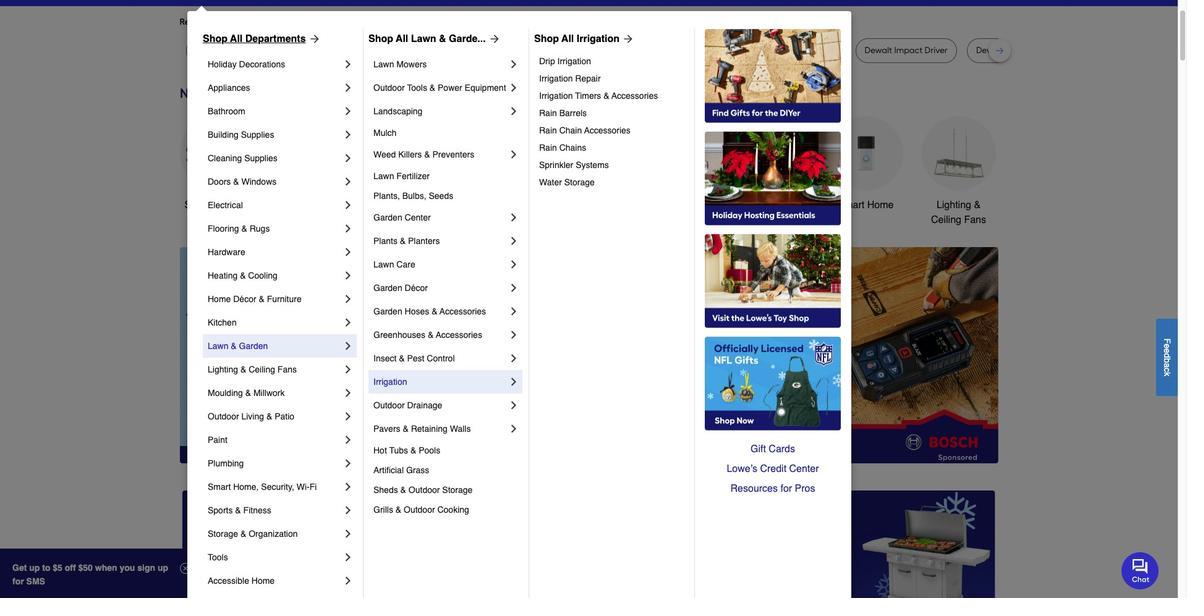 Task type: vqa. For each thing, say whether or not it's contained in the screenshot.
bottommost "directors,"
no



Task type: locate. For each thing, give the bounding box(es) containing it.
outdoor inside outdoor living & patio link
[[208, 412, 239, 422]]

1 vertical spatial rain
[[539, 126, 557, 135]]

lawn care
[[374, 260, 415, 270]]

supplies
[[241, 130, 274, 140], [244, 153, 278, 163]]

0 vertical spatial lighting & ceiling fans
[[932, 200, 987, 226]]

christmas
[[473, 200, 517, 211]]

k
[[1163, 372, 1173, 377]]

you
[[292, 17, 307, 27], [402, 17, 417, 27]]

0 horizontal spatial home
[[208, 294, 231, 304]]

1 drill from the left
[[355, 45, 370, 56]]

1 rain from the top
[[539, 108, 557, 118]]

all for deals
[[210, 200, 221, 211]]

1 vertical spatial smart
[[208, 482, 231, 492]]

irrigation timers & accessories
[[539, 91, 658, 101]]

1 horizontal spatial shop
[[369, 33, 393, 45]]

accessories down rain barrels link
[[584, 126, 631, 135]]

garden down lawn care at the top of page
[[374, 283, 403, 293]]

0 vertical spatial storage
[[565, 178, 595, 187]]

bit for impact driver bit
[[549, 45, 559, 56]]

0 vertical spatial rain
[[539, 108, 557, 118]]

2 vertical spatial rain
[[539, 143, 557, 153]]

lawn down kitchen on the left
[[208, 341, 229, 351]]

lighting inside the lighting & ceiling fans
[[937, 200, 972, 211]]

supplies up windows
[[244, 153, 278, 163]]

chevron right image for weed killers & preventers
[[508, 148, 520, 161]]

drill
[[355, 45, 370, 56], [740, 45, 755, 56], [1006, 45, 1021, 56]]

fans inside the lighting & ceiling fans
[[965, 215, 987, 226]]

lawn mowers link
[[374, 53, 508, 76]]

outdoor tools & power equipment
[[374, 83, 506, 93]]

3 shop from the left
[[534, 33, 559, 45]]

systems
[[576, 160, 609, 170]]

shop
[[203, 33, 228, 45], [369, 33, 393, 45], [534, 33, 559, 45]]

for inside get up to $5 off $50 when you sign up for sms
[[12, 577, 24, 587]]

2 dewalt from the left
[[710, 45, 738, 56]]

outdoor inside sheds & outdoor storage link
[[409, 486, 440, 495]]

center up 'pros'
[[790, 464, 819, 475]]

impact for impact driver bit
[[493, 45, 521, 56]]

chevron right image for irrigation
[[508, 376, 520, 388]]

0 horizontal spatial storage
[[208, 529, 238, 539]]

artificial
[[374, 466, 404, 476]]

0 vertical spatial ceiling
[[932, 215, 962, 226]]

shop for shop all departments
[[203, 33, 228, 45]]

1 dewalt from the left
[[325, 45, 353, 56]]

1 horizontal spatial home
[[252, 577, 275, 586]]

2 horizontal spatial shop
[[534, 33, 559, 45]]

for down get
[[12, 577, 24, 587]]

center down "bulbs,"
[[405, 213, 431, 223]]

1 vertical spatial center
[[790, 464, 819, 475]]

chevron right image for landscaping
[[508, 105, 520, 118]]

garden for garden center
[[374, 213, 403, 223]]

up right sign
[[158, 564, 168, 573]]

all for departments
[[230, 33, 243, 45]]

bulbs,
[[402, 191, 427, 201]]

irrigation repair
[[539, 74, 601, 84]]

decorations down christmas
[[469, 215, 522, 226]]

drill for dewalt drill bit
[[355, 45, 370, 56]]

you inside more suggestions for you link
[[402, 17, 417, 27]]

all down recommended searches for you
[[230, 33, 243, 45]]

arrow right image inside shop all departments 'link'
[[306, 33, 321, 45]]

1 you from the left
[[292, 17, 307, 27]]

chevron right image for greenhouses & accessories
[[508, 329, 520, 341]]

christmas decorations link
[[458, 116, 532, 228]]

outdoor for outdoor living & patio
[[208, 412, 239, 422]]

outdoor inside outdoor drainage 'link'
[[374, 401, 405, 411]]

chevron right image
[[342, 58, 354, 71], [508, 105, 520, 118], [342, 129, 354, 141], [508, 148, 520, 161], [342, 152, 354, 165], [342, 246, 354, 259], [342, 293, 354, 306], [508, 306, 520, 318], [508, 329, 520, 341], [508, 353, 520, 365], [342, 364, 354, 376], [508, 376, 520, 388], [508, 423, 520, 435], [342, 481, 354, 494], [342, 505, 354, 517], [342, 552, 354, 564]]

lawn up mowers
[[411, 33, 436, 45]]

decorations for holiday
[[239, 59, 285, 69]]

all inside 'link'
[[230, 33, 243, 45]]

chains
[[560, 143, 587, 153]]

1 bit from the left
[[372, 45, 382, 56]]

home for accessible home
[[252, 577, 275, 586]]

irrigation timers & accessories link
[[539, 87, 686, 105]]

1 horizontal spatial bit
[[549, 45, 559, 56]]

insect
[[374, 354, 397, 364]]

irrigation down recommended searches for you heading
[[577, 33, 620, 45]]

all right shop
[[210, 200, 221, 211]]

fertilizer
[[397, 171, 430, 181]]

0 horizontal spatial decorations
[[239, 59, 285, 69]]

1 horizontal spatial you
[[402, 17, 417, 27]]

2 you from the left
[[402, 17, 417, 27]]

smart
[[839, 200, 865, 211], [208, 482, 231, 492]]

2 rain from the top
[[539, 126, 557, 135]]

rain barrels
[[539, 108, 587, 118]]

tubs
[[389, 446, 408, 456]]

0 vertical spatial lighting
[[937, 200, 972, 211]]

accessories up control
[[436, 330, 482, 340]]

3 bit from the left
[[1023, 45, 1033, 56]]

outdoor down moulding
[[208, 412, 239, 422]]

1 horizontal spatial driver
[[813, 45, 837, 56]]

bit up 'drip'
[[549, 45, 559, 56]]

0 horizontal spatial bathroom link
[[208, 100, 342, 123]]

chevron right image for lighting & ceiling fans
[[342, 364, 354, 376]]

recommended searches for you
[[180, 17, 307, 27]]

you for more suggestions for you
[[402, 17, 417, 27]]

chevron right image for lawn care
[[508, 259, 520, 271]]

chevron right image for flooring & rugs
[[342, 223, 354, 235]]

chevron right image for garden décor
[[508, 282, 520, 294]]

shop these last-minute gifts. $99 or less. quantities are limited and won't last. image
[[180, 247, 379, 464]]

all for lawn
[[396, 33, 408, 45]]

3 rain from the top
[[539, 143, 557, 153]]

0 horizontal spatial décor
[[233, 294, 256, 304]]

2 drill from the left
[[740, 45, 755, 56]]

2 driver from the left
[[813, 45, 837, 56]]

3 drill from the left
[[1006, 45, 1021, 56]]

rain left barrels
[[539, 108, 557, 118]]

decorations down shop all departments 'link'
[[239, 59, 285, 69]]

d
[[1163, 353, 1173, 358]]

2 bit from the left
[[549, 45, 559, 56]]

chevron right image for outdoor living & patio
[[342, 411, 354, 423]]

2 horizontal spatial impact
[[895, 45, 923, 56]]

electrical
[[208, 200, 243, 210]]

smart home, security, wi-fi link
[[208, 476, 342, 499]]

1 horizontal spatial lighting & ceiling fans
[[932, 200, 987, 226]]

f e e d b a c k
[[1163, 339, 1173, 377]]

retaining
[[411, 424, 448, 434]]

0 vertical spatial bathroom
[[208, 106, 245, 116]]

4 dewalt from the left
[[977, 45, 1004, 56]]

0 horizontal spatial impact
[[493, 45, 521, 56]]

storage down sports
[[208, 529, 238, 539]]

rain chains link
[[539, 139, 686, 156]]

bit for dewalt drill bit
[[372, 45, 382, 56]]

plants, bulbs, seeds
[[374, 191, 454, 201]]

0 horizontal spatial equipment
[[465, 83, 506, 93]]

impact for impact driver
[[783, 45, 811, 56]]

1 vertical spatial equipment
[[657, 215, 704, 226]]

you left more
[[292, 17, 307, 27]]

rain chain accessories
[[539, 126, 631, 135]]

arrow right image for shop all irrigation
[[620, 33, 635, 45]]

home for smart home
[[868, 200, 894, 211]]

all up lawn mowers in the left of the page
[[396, 33, 408, 45]]

chevron right image for kitchen
[[342, 317, 354, 329]]

1 horizontal spatial decorations
[[469, 215, 522, 226]]

bit left set
[[1023, 45, 1033, 56]]

1 horizontal spatial up
[[158, 564, 168, 573]]

impact driver bit
[[493, 45, 559, 56]]

2 horizontal spatial storage
[[565, 178, 595, 187]]

all up drip irrigation
[[562, 33, 574, 45]]

planters
[[408, 236, 440, 246]]

plumbing link
[[208, 452, 342, 476]]

hot tubs & pools link
[[374, 441, 520, 461]]

e up the "b"
[[1163, 349, 1173, 354]]

arrow right image inside shop all lawn & garde... link
[[486, 33, 501, 45]]

1 horizontal spatial ceiling
[[932, 215, 962, 226]]

up left to at left
[[29, 564, 40, 573]]

arrow right image
[[306, 33, 321, 45], [486, 33, 501, 45], [620, 33, 635, 45], [976, 356, 988, 368]]

chevron right image for cleaning supplies
[[342, 152, 354, 165]]

garden center link
[[374, 206, 508, 229]]

sheds
[[374, 486, 398, 495]]

chevron right image for electrical
[[342, 199, 354, 212]]

advertisement region
[[399, 247, 999, 466]]

rain left chain
[[539, 126, 557, 135]]

e up d
[[1163, 344, 1173, 349]]

sheds & outdoor storage
[[374, 486, 473, 495]]

1 horizontal spatial lighting
[[937, 200, 972, 211]]

0 horizontal spatial smart
[[208, 482, 231, 492]]

rain up sprinkler
[[539, 143, 557, 153]]

up
[[29, 564, 40, 573], [158, 564, 168, 573]]

chevron right image for appliances
[[342, 82, 354, 94]]

0 vertical spatial fans
[[965, 215, 987, 226]]

décor for departments
[[233, 294, 256, 304]]

1 vertical spatial decorations
[[469, 215, 522, 226]]

lawn left mowers
[[374, 59, 394, 69]]

control
[[427, 354, 455, 364]]

garden down kitchen link
[[239, 341, 268, 351]]

2 shop from the left
[[369, 33, 393, 45]]

for up departments
[[279, 17, 290, 27]]

irrigation up rain barrels at the top left of the page
[[539, 91, 573, 101]]

0 vertical spatial supplies
[[241, 130, 274, 140]]

pros
[[795, 484, 816, 495]]

2 horizontal spatial bit
[[1023, 45, 1033, 56]]

decorations
[[239, 59, 285, 69], [469, 215, 522, 226]]

flooring
[[208, 224, 239, 234]]

0 horizontal spatial driver
[[523, 45, 547, 56]]

0 horizontal spatial you
[[292, 17, 307, 27]]

0 horizontal spatial center
[[405, 213, 431, 223]]

officially licensed n f l gifts. shop now. image
[[705, 337, 841, 431]]

0 horizontal spatial up
[[29, 564, 40, 573]]

2 impact from the left
[[783, 45, 811, 56]]

outdoor up grills & outdoor cooking
[[409, 486, 440, 495]]

outdoor inside the grills & outdoor cooking link
[[404, 505, 435, 515]]

0 horizontal spatial lighting & ceiling fans link
[[208, 358, 342, 382]]

0 horizontal spatial bit
[[372, 45, 382, 56]]

outdoor up pavers on the bottom left of the page
[[374, 401, 405, 411]]

None search field
[[461, 0, 799, 8]]

rain
[[539, 108, 557, 118], [539, 126, 557, 135], [539, 143, 557, 153]]

weed killers & preventers link
[[374, 143, 508, 166]]

0 vertical spatial home
[[868, 200, 894, 211]]

shop inside 'link'
[[203, 33, 228, 45]]

1 vertical spatial fans
[[278, 365, 297, 375]]

& inside outdoor tools & equipment
[[710, 200, 716, 211]]

find gifts for the diyer. image
[[705, 29, 841, 123]]

chevron right image for tools
[[342, 552, 354, 564]]

bathroom
[[208, 106, 245, 116], [752, 200, 795, 211]]

sports & fitness
[[208, 506, 271, 516]]

supplies for cleaning supplies
[[244, 153, 278, 163]]

bit up lawn mowers in the left of the page
[[372, 45, 382, 56]]

1 shop from the left
[[203, 33, 228, 45]]

you up shop all lawn & garde...
[[402, 17, 417, 27]]

irrigation for irrigation timers & accessories
[[539, 91, 573, 101]]

garden up greenhouses
[[374, 307, 403, 317]]

1 vertical spatial tools link
[[208, 546, 342, 570]]

dewalt drill bit set
[[977, 45, 1048, 56]]

greenhouses
[[374, 330, 426, 340]]

1 horizontal spatial lighting & ceiling fans link
[[922, 116, 996, 228]]

chevron right image for storage & organization
[[342, 528, 354, 541]]

appliances link
[[208, 76, 342, 100]]

chevron right image for building supplies
[[342, 129, 354, 141]]

décor down the heating & cooling
[[233, 294, 256, 304]]

moulding & millwork link
[[208, 382, 342, 405]]

décor up hoses
[[405, 283, 428, 293]]

lawn for lawn care
[[374, 260, 394, 270]]

security,
[[261, 482, 294, 492]]

holiday hosting essentials. image
[[705, 132, 841, 226]]

chevron right image for lawn & garden
[[342, 340, 354, 353]]

garden down plants,
[[374, 213, 403, 223]]

lawn care link
[[374, 253, 508, 276]]

0 horizontal spatial drill
[[355, 45, 370, 56]]

2 vertical spatial storage
[[208, 529, 238, 539]]

more suggestions for you
[[317, 17, 417, 27]]

supplies up 'cleaning supplies' at top
[[241, 130, 274, 140]]

irrigation for irrigation repair
[[539, 74, 573, 84]]

1 horizontal spatial smart
[[839, 200, 865, 211]]

smart for smart home
[[839, 200, 865, 211]]

doors & windows
[[208, 177, 277, 187]]

outdoor up landscaping
[[374, 83, 405, 93]]

1 vertical spatial supplies
[[244, 153, 278, 163]]

outdoor down "water storage" "link"
[[645, 200, 681, 211]]

lowe's
[[727, 464, 758, 475]]

dewalt drill bit
[[325, 45, 382, 56]]

2 horizontal spatial home
[[868, 200, 894, 211]]

paint
[[208, 435, 228, 445]]

accessories
[[612, 91, 658, 101], [584, 126, 631, 135], [440, 307, 486, 317], [436, 330, 482, 340]]

visit the lowe's toy shop. image
[[705, 234, 841, 328]]

outdoor tools & equipment
[[645, 200, 716, 226]]

1 horizontal spatial tools link
[[365, 116, 439, 213]]

0 vertical spatial décor
[[405, 283, 428, 293]]

0 vertical spatial tools link
[[365, 116, 439, 213]]

timers
[[575, 91, 601, 101]]

outdoor for outdoor drainage
[[374, 401, 405, 411]]

lawn up plants,
[[374, 171, 394, 181]]

3 dewalt from the left
[[865, 45, 893, 56]]

dewalt impact driver
[[865, 45, 948, 56]]

lawn for lawn & garden
[[208, 341, 229, 351]]

artificial grass
[[374, 466, 429, 476]]

1 vertical spatial lighting & ceiling fans link
[[208, 358, 342, 382]]

2 vertical spatial home
[[252, 577, 275, 586]]

accessories down irrigation repair link
[[612, 91, 658, 101]]

0 vertical spatial decorations
[[239, 59, 285, 69]]

1 horizontal spatial fans
[[965, 215, 987, 226]]

chevron right image
[[508, 58, 520, 71], [342, 82, 354, 94], [508, 82, 520, 94], [342, 105, 354, 118], [342, 176, 354, 188], [342, 199, 354, 212], [508, 212, 520, 224], [342, 223, 354, 235], [508, 235, 520, 247], [508, 259, 520, 271], [342, 270, 354, 282], [508, 282, 520, 294], [342, 317, 354, 329], [342, 340, 354, 353], [342, 387, 354, 400], [508, 400, 520, 412], [342, 411, 354, 423], [342, 434, 354, 447], [342, 458, 354, 470], [342, 528, 354, 541], [342, 575, 354, 588]]

1 horizontal spatial bathroom
[[752, 200, 795, 211]]

tools
[[407, 83, 427, 93], [391, 200, 414, 211], [684, 200, 707, 211], [208, 553, 228, 563]]

lawn fertilizer link
[[374, 166, 520, 186]]

1 horizontal spatial décor
[[405, 283, 428, 293]]

sms
[[26, 577, 45, 587]]

1 vertical spatial lighting
[[208, 365, 238, 375]]

1 horizontal spatial storage
[[442, 486, 473, 495]]

2 horizontal spatial drill
[[1006, 45, 1021, 56]]

2 horizontal spatial driver
[[925, 45, 948, 56]]

1 vertical spatial bathroom
[[752, 200, 795, 211]]

water
[[539, 178, 562, 187]]

f e e d b a c k button
[[1157, 319, 1178, 396]]

lawn left care
[[374, 260, 394, 270]]

0 horizontal spatial lighting & ceiling fans
[[208, 365, 297, 375]]

$50
[[78, 564, 93, 573]]

dewalt for dewalt drill bit
[[325, 45, 353, 56]]

ceiling
[[932, 215, 962, 226], [249, 365, 275, 375]]

1 horizontal spatial equipment
[[657, 215, 704, 226]]

outdoor down sheds & outdoor storage
[[404, 505, 435, 515]]

1 e from the top
[[1163, 344, 1173, 349]]

1 horizontal spatial impact
[[783, 45, 811, 56]]

storage inside "link"
[[565, 178, 595, 187]]

1 driver from the left
[[523, 45, 547, 56]]

1 impact from the left
[[493, 45, 521, 56]]

irrigation down insect
[[374, 377, 407, 387]]

recommended searches for you heading
[[180, 16, 999, 28]]

storage up cooking
[[442, 486, 473, 495]]

outdoor drainage
[[374, 401, 442, 411]]

chevron right image for moulding & millwork
[[342, 387, 354, 400]]

chevron right image for lawn mowers
[[508, 58, 520, 71]]

shop all irrigation
[[534, 33, 620, 45]]

impact
[[493, 45, 521, 56], [783, 45, 811, 56], [895, 45, 923, 56]]

building supplies
[[208, 130, 274, 140]]

shop down recommended
[[203, 33, 228, 45]]

rain for rain barrels
[[539, 108, 557, 118]]

0 horizontal spatial shop
[[203, 33, 228, 45]]

& inside the lighting & ceiling fans
[[974, 200, 981, 211]]

0 vertical spatial smart
[[839, 200, 865, 211]]

shop down more suggestions for you link
[[369, 33, 393, 45]]

garde...
[[449, 33, 486, 45]]

arrow right image inside the shop all irrigation link
[[620, 33, 635, 45]]

center
[[405, 213, 431, 223], [790, 464, 819, 475]]

1 vertical spatial ceiling
[[249, 365, 275, 375]]

chevron right image for garden hoses & accessories
[[508, 306, 520, 318]]

scroll to item #2 element
[[666, 440, 698, 448]]

storage down sprinkler systems
[[565, 178, 595, 187]]

outdoor inside outdoor tools & equipment
[[645, 200, 681, 211]]

chevron right image for plants & planters
[[508, 235, 520, 247]]

irrigation inside "link"
[[374, 377, 407, 387]]

0 vertical spatial lighting & ceiling fans link
[[922, 116, 996, 228]]

irrigation down 'drip'
[[539, 74, 573, 84]]

e
[[1163, 344, 1173, 349], [1163, 349, 1173, 354]]

paint link
[[208, 429, 342, 452]]

chevron right image for hardware
[[342, 246, 354, 259]]

1 horizontal spatial drill
[[740, 45, 755, 56]]

tools link
[[365, 116, 439, 213], [208, 546, 342, 570]]

shop up 'drip'
[[534, 33, 559, 45]]

1 vertical spatial décor
[[233, 294, 256, 304]]

bit for dewalt drill bit set
[[1023, 45, 1033, 56]]



Task type: describe. For each thing, give the bounding box(es) containing it.
holiday
[[208, 59, 237, 69]]

scroll to item #5 image
[[757, 442, 787, 446]]

home,
[[233, 482, 259, 492]]

gift cards
[[751, 444, 795, 455]]

lawn & garden
[[208, 341, 268, 351]]

arrow right image for shop all departments
[[306, 33, 321, 45]]

arrow right image for shop all lawn & garde...
[[486, 33, 501, 45]]

dewalt for dewalt drill
[[710, 45, 738, 56]]

lawn for lawn fertilizer
[[374, 171, 394, 181]]

outdoor for outdoor tools & power equipment
[[374, 83, 405, 93]]

0 horizontal spatial ceiling
[[249, 365, 275, 375]]

chevron right image for plumbing
[[342, 458, 354, 470]]

all for irrigation
[[562, 33, 574, 45]]

smart home, security, wi-fi
[[208, 482, 317, 492]]

driver for impact driver
[[813, 45, 837, 56]]

drip irrigation
[[539, 56, 591, 66]]

hot tubs & pools
[[374, 446, 441, 456]]

drill for dewalt drill bit set
[[1006, 45, 1021, 56]]

get up to 2 free select tools or batteries when you buy 1 with select purchases. image
[[182, 491, 440, 599]]

hardware link
[[208, 241, 342, 264]]

rain for rain chains
[[539, 143, 557, 153]]

shop for shop all lawn & garde...
[[369, 33, 393, 45]]

chevron right image for insect & pest control
[[508, 353, 520, 365]]

outdoor living & patio
[[208, 412, 294, 422]]

plants & planters link
[[374, 229, 508, 253]]

kitchen link
[[208, 311, 342, 335]]

irrigation up irrigation repair
[[558, 56, 591, 66]]

chevron right image for pavers & retaining walls
[[508, 423, 520, 435]]

garden for garden hoses & accessories
[[374, 307, 403, 317]]

set
[[1035, 45, 1048, 56]]

weed
[[374, 150, 396, 160]]

landscaping
[[374, 106, 423, 116]]

greenhouses & accessories link
[[374, 324, 508, 347]]

storage & organization link
[[208, 523, 342, 546]]

garden for garden décor
[[374, 283, 403, 293]]

chevron right image for heating & cooling
[[342, 270, 354, 282]]

insect & pest control link
[[374, 347, 508, 371]]

2 e from the top
[[1163, 349, 1173, 354]]

heating & cooling link
[[208, 264, 342, 288]]

0 vertical spatial center
[[405, 213, 431, 223]]

1 up from the left
[[29, 564, 40, 573]]

recommended
[[180, 17, 239, 27]]

driver for impact driver bit
[[523, 45, 547, 56]]

0 horizontal spatial tools link
[[208, 546, 342, 570]]

dewalt for dewalt impact driver
[[865, 45, 893, 56]]

you for recommended searches for you
[[292, 17, 307, 27]]

garden hoses & accessories
[[374, 307, 486, 317]]

ceiling inside the lighting & ceiling fans
[[932, 215, 962, 226]]

outdoor for outdoor tools & equipment
[[645, 200, 681, 211]]

lawn for lawn mowers
[[374, 59, 394, 69]]

irrigation repair link
[[539, 70, 686, 87]]

drainage
[[407, 401, 442, 411]]

gift cards link
[[705, 440, 841, 460]]

irrigation link
[[374, 371, 508, 394]]

drip irrigation link
[[539, 53, 686, 70]]

credit
[[760, 464, 787, 475]]

outdoor tools & equipment link
[[644, 116, 718, 228]]

scroll to item #4 image
[[727, 442, 757, 446]]

chevron right image for doors & windows
[[342, 176, 354, 188]]

hardware
[[208, 247, 245, 257]]

3 impact from the left
[[895, 45, 923, 56]]

seeds
[[429, 191, 454, 201]]

electrical link
[[208, 194, 342, 217]]

chevron right image for outdoor tools & power equipment
[[508, 82, 520, 94]]

grills & outdoor cooking
[[374, 505, 469, 515]]

accessible
[[208, 577, 249, 586]]

rugs
[[250, 224, 270, 234]]

garden décor
[[374, 283, 428, 293]]

to
[[42, 564, 50, 573]]

shop for shop all irrigation
[[534, 33, 559, 45]]

resources
[[731, 484, 778, 495]]

pest
[[407, 354, 425, 364]]

chevron right image for holiday decorations
[[342, 58, 354, 71]]

patio
[[275, 412, 294, 422]]

0 horizontal spatial fans
[[278, 365, 297, 375]]

for left 'pros'
[[781, 484, 792, 495]]

irrigation for irrigation
[[374, 377, 407, 387]]

sports & fitness link
[[208, 499, 342, 523]]

killers
[[398, 150, 422, 160]]

building
[[208, 130, 239, 140]]

up to 30 percent off select grills and accessories. image
[[738, 491, 996, 599]]

equipment inside outdoor tools & equipment
[[657, 215, 704, 226]]

arrow left image
[[410, 356, 422, 368]]

chevron right image for paint
[[342, 434, 354, 447]]

shop all departments link
[[203, 32, 321, 46]]

impact driver
[[783, 45, 837, 56]]

resources for pros
[[731, 484, 816, 495]]

accessible home
[[208, 577, 275, 586]]

drill for dewalt drill
[[740, 45, 755, 56]]

power
[[438, 83, 463, 93]]

heating
[[208, 271, 238, 281]]

suggestions
[[339, 17, 387, 27]]

home décor & furniture
[[208, 294, 302, 304]]

for right suggestions
[[389, 17, 400, 27]]

chat invite button image
[[1122, 552, 1160, 590]]

chevron right image for sports & fitness
[[342, 505, 354, 517]]

chevron right image for home décor & furniture
[[342, 293, 354, 306]]

cleaning supplies link
[[208, 147, 342, 170]]

fitness
[[243, 506, 271, 516]]

accessories down garden décor link
[[440, 307, 486, 317]]

accessible home link
[[208, 570, 342, 593]]

millwork
[[254, 388, 285, 398]]

grass
[[406, 466, 429, 476]]

0 horizontal spatial lighting
[[208, 365, 238, 375]]

care
[[397, 260, 415, 270]]

3 driver from the left
[[925, 45, 948, 56]]

2 up from the left
[[158, 564, 168, 573]]

rain for rain chain accessories
[[539, 126, 557, 135]]

lawn fertilizer
[[374, 171, 430, 181]]

plants, bulbs, seeds link
[[374, 186, 520, 206]]

1 vertical spatial storage
[[442, 486, 473, 495]]

1 horizontal spatial center
[[790, 464, 819, 475]]

supplies for building supplies
[[241, 130, 274, 140]]

water storage link
[[539, 174, 686, 191]]

0 horizontal spatial bathroom
[[208, 106, 245, 116]]

when
[[95, 564, 117, 573]]

pools
[[419, 446, 441, 456]]

moulding & millwork
[[208, 388, 285, 398]]

doors & windows link
[[208, 170, 342, 194]]

chevron right image for smart home, security, wi-fi
[[342, 481, 354, 494]]

décor for lawn
[[405, 283, 428, 293]]

chevron right image for garden center
[[508, 212, 520, 224]]

decorations for christmas
[[469, 215, 522, 226]]

holiday decorations
[[208, 59, 285, 69]]

christmas decorations
[[469, 200, 522, 226]]

chevron right image for outdoor drainage
[[508, 400, 520, 412]]

1 horizontal spatial bathroom link
[[736, 116, 811, 213]]

pavers & retaining walls
[[374, 424, 471, 434]]

smart for smart home, security, wi-fi
[[208, 482, 231, 492]]

drip
[[539, 56, 555, 66]]

lowe's credit center link
[[705, 460, 841, 479]]

1 vertical spatial home
[[208, 294, 231, 304]]

a
[[1163, 363, 1173, 368]]

windows
[[242, 177, 277, 187]]

chevron right image for accessible home
[[342, 575, 354, 588]]

chevron right image for bathroom
[[342, 105, 354, 118]]

0 vertical spatial equipment
[[465, 83, 506, 93]]

up to 35 percent off select small appliances. image
[[460, 491, 718, 599]]

kitchen
[[208, 318, 237, 328]]

cleaning supplies
[[208, 153, 278, 163]]

moulding
[[208, 388, 243, 398]]

shop
[[185, 200, 208, 211]]

landscaping link
[[374, 100, 508, 123]]

holiday decorations link
[[208, 53, 342, 76]]

dewalt for dewalt drill bit set
[[977, 45, 1004, 56]]

new deals every day during 25 days of deals image
[[180, 83, 999, 104]]

& inside "link"
[[424, 150, 430, 160]]

shop all deals link
[[180, 116, 254, 213]]

mowers
[[397, 59, 427, 69]]

sprinkler systems link
[[539, 156, 686, 174]]

1 vertical spatial lighting & ceiling fans
[[208, 365, 297, 375]]

walls
[[450, 424, 471, 434]]

furniture
[[267, 294, 302, 304]]

tools inside outdoor tools & equipment
[[684, 200, 707, 211]]

plants & planters
[[374, 236, 440, 246]]

preventers
[[433, 150, 475, 160]]



